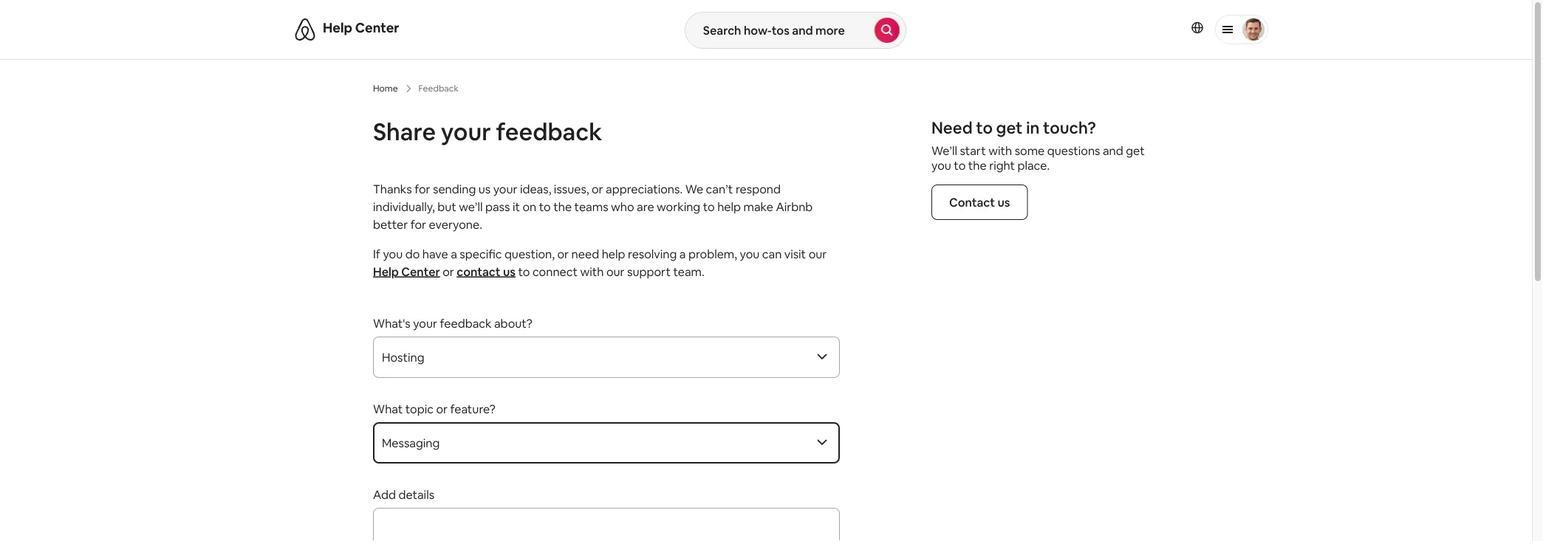 Task type: vqa. For each thing, say whether or not it's contained in the screenshot.
left help
yes



Task type: locate. For each thing, give the bounding box(es) containing it.
get left 'in'
[[996, 117, 1023, 138]]

your
[[441, 116, 491, 147], [493, 181, 518, 197], [413, 316, 437, 331]]

airbnb
[[776, 199, 813, 214]]

contact
[[457, 264, 501, 279]]

resolving
[[628, 246, 677, 262]]

1 a from the left
[[451, 246, 457, 262]]

0 horizontal spatial a
[[451, 246, 457, 262]]

but
[[438, 199, 456, 214]]

help center link right airbnb homepage icon
[[323, 19, 399, 37]]

are
[[637, 199, 654, 214]]

center down the do
[[401, 264, 440, 279]]

0 vertical spatial help
[[718, 199, 741, 214]]

1 horizontal spatial the
[[968, 158, 987, 173]]

support
[[627, 264, 671, 279]]

on
[[523, 199, 537, 214]]

None search field
[[685, 12, 906, 49]]

it
[[513, 199, 520, 214]]

1 horizontal spatial help
[[718, 199, 741, 214]]

sending
[[433, 181, 476, 197]]

for
[[415, 181, 430, 197], [411, 217, 426, 232]]

1 vertical spatial your
[[493, 181, 518, 197]]

0 vertical spatial center
[[355, 19, 399, 37]]

questions
[[1047, 143, 1100, 158]]

feedback up ideas,
[[496, 116, 602, 147]]

1 vertical spatial our
[[607, 264, 625, 279]]

feedback left about?
[[440, 316, 492, 331]]

and
[[1103, 143, 1124, 158]]

0 horizontal spatial help
[[323, 19, 352, 37]]

touch?
[[1043, 117, 1096, 138]]

everyone.
[[429, 217, 482, 232]]

our left support
[[607, 264, 625, 279]]

a
[[451, 246, 457, 262], [680, 246, 686, 262]]

help right airbnb homepage icon
[[323, 19, 352, 37]]

0 vertical spatial your
[[441, 116, 491, 147]]

to
[[976, 117, 993, 138], [954, 158, 966, 173], [539, 199, 551, 214], [703, 199, 715, 214], [518, 264, 530, 279]]

2 horizontal spatial you
[[932, 158, 951, 173]]

help center link down the do
[[373, 264, 440, 279]]

Search how-tos and more search field
[[685, 13, 875, 48]]

0 vertical spatial with
[[989, 143, 1012, 158]]

1 vertical spatial get
[[1126, 143, 1145, 158]]

0 horizontal spatial center
[[355, 19, 399, 37]]

0 vertical spatial get
[[996, 117, 1023, 138]]

2 vertical spatial your
[[413, 316, 437, 331]]

get
[[996, 117, 1023, 138], [1126, 143, 1145, 158]]

visit
[[784, 246, 806, 262]]

us right contact
[[998, 195, 1010, 210]]

help center link
[[323, 19, 399, 37], [373, 264, 440, 279]]

0 horizontal spatial us
[[479, 181, 491, 197]]

the down the issues,
[[554, 199, 572, 214]]

us up pass
[[479, 181, 491, 197]]

contact us link
[[457, 264, 516, 279]]

1 horizontal spatial you
[[740, 246, 760, 262]]

feature?
[[450, 402, 496, 417]]

or right topic
[[436, 402, 448, 417]]

a up team.
[[680, 246, 686, 262]]

0 horizontal spatial your
[[413, 316, 437, 331]]

thanks for sending us your ideas, issues, or appreciations. we can't respond individually, but we'll pass it on to the teams who are working to help make airbnb better for everyone.
[[373, 181, 813, 232]]

the
[[968, 158, 987, 173], [554, 199, 572, 214]]

our right visit
[[809, 246, 827, 262]]

right
[[989, 158, 1015, 173]]

0 horizontal spatial the
[[554, 199, 572, 214]]

working
[[657, 199, 701, 214]]

center
[[355, 19, 399, 37], [401, 264, 440, 279]]

0 vertical spatial the
[[968, 158, 987, 173]]

you
[[932, 158, 951, 173], [383, 246, 403, 262], [740, 246, 760, 262]]

2 a from the left
[[680, 246, 686, 262]]

your for share your feedback
[[441, 116, 491, 147]]

a right have
[[451, 246, 457, 262]]

feedback
[[496, 116, 602, 147], [440, 316, 492, 331]]

or
[[592, 181, 603, 197], [557, 246, 569, 262], [443, 264, 454, 279], [436, 402, 448, 417]]

what's
[[373, 316, 411, 331]]

with
[[989, 143, 1012, 158], [580, 264, 604, 279]]

or up teams
[[592, 181, 603, 197]]

help down the if
[[373, 264, 399, 279]]

team.
[[673, 264, 705, 279]]

2 horizontal spatial your
[[493, 181, 518, 197]]

respond
[[736, 181, 781, 197]]

question,
[[505, 246, 555, 262]]

if you do have a specific question, or need help resolving a problem, you can visit our help center or contact us to connect with our support team.
[[373, 246, 827, 279]]

you left start
[[932, 158, 951, 173]]

our
[[809, 246, 827, 262], [607, 264, 625, 279]]

to down can't
[[703, 199, 715, 214]]

us down question, at the top
[[503, 264, 516, 279]]

for down individually,
[[411, 217, 426, 232]]

contact
[[949, 195, 995, 210]]

1 horizontal spatial our
[[809, 246, 827, 262]]

help right need
[[602, 246, 625, 262]]

0 horizontal spatial feedback
[[440, 316, 492, 331]]

add details
[[373, 487, 434, 502]]

help
[[718, 199, 741, 214], [602, 246, 625, 262]]

center up the home
[[355, 19, 399, 37]]

1 vertical spatial with
[[580, 264, 604, 279]]

0 vertical spatial our
[[809, 246, 827, 262]]

help down can't
[[718, 199, 741, 214]]

get right and
[[1126, 143, 1145, 158]]

the left right
[[968, 158, 987, 173]]

to up start
[[976, 117, 993, 138]]

1 vertical spatial the
[[554, 199, 572, 214]]

details
[[399, 487, 434, 502]]

1 horizontal spatial a
[[680, 246, 686, 262]]

with right start
[[989, 143, 1012, 158]]

1 vertical spatial feedback
[[440, 316, 492, 331]]

1 vertical spatial help
[[602, 246, 625, 262]]

us
[[479, 181, 491, 197], [998, 195, 1010, 210], [503, 264, 516, 279]]

1 horizontal spatial your
[[441, 116, 491, 147]]

your up pass
[[493, 181, 518, 197]]

1 vertical spatial center
[[401, 264, 440, 279]]

your up sending at the left of the page
[[441, 116, 491, 147]]

1 horizontal spatial help
[[373, 264, 399, 279]]

1 horizontal spatial feedback
[[496, 116, 602, 147]]

0 vertical spatial feedback
[[496, 116, 602, 147]]

1 horizontal spatial center
[[401, 264, 440, 279]]

to inside if you do have a specific question, or need help resolving a problem, you can visit our help center or contact us to connect with our support team.
[[518, 264, 530, 279]]

help
[[323, 19, 352, 37], [373, 264, 399, 279]]

for up individually,
[[415, 181, 430, 197]]

who
[[611, 199, 634, 214]]

1 horizontal spatial us
[[503, 264, 516, 279]]

you left can
[[740, 246, 760, 262]]

0 horizontal spatial with
[[580, 264, 604, 279]]

help center
[[323, 19, 399, 37]]

make
[[744, 199, 773, 214]]

individually,
[[373, 199, 435, 214]]

some
[[1015, 143, 1045, 158]]

topic
[[405, 402, 434, 417]]

what's your feedback about?
[[373, 316, 533, 331]]

specific
[[460, 246, 502, 262]]

your right what's
[[413, 316, 437, 331]]

1 horizontal spatial get
[[1126, 143, 1145, 158]]

feedback for what's your feedback about?
[[440, 316, 492, 331]]

do
[[405, 246, 420, 262]]

1 horizontal spatial with
[[989, 143, 1012, 158]]

if
[[373, 246, 380, 262]]

you right the if
[[383, 246, 403, 262]]

thanks
[[373, 181, 412, 197]]

what topic or feature?
[[373, 402, 496, 417]]

to down question, at the top
[[518, 264, 530, 279]]

we'll
[[459, 199, 483, 214]]

0 horizontal spatial help
[[602, 246, 625, 262]]

1 vertical spatial help
[[373, 264, 399, 279]]

with down need
[[580, 264, 604, 279]]

to down need
[[954, 158, 966, 173]]

or inside thanks for sending us your ideas, issues, or appreciations. we can't respond individually, but we'll pass it on to the teams who are working to help make airbnb better for everyone.
[[592, 181, 603, 197]]



Task type: describe. For each thing, give the bounding box(es) containing it.
contact us
[[949, 195, 1010, 210]]

2 horizontal spatial us
[[998, 195, 1010, 210]]

home link
[[373, 83, 398, 95]]

0 vertical spatial for
[[415, 181, 430, 197]]

share
[[373, 116, 436, 147]]

about?
[[494, 316, 533, 331]]

0 vertical spatial help center link
[[323, 19, 399, 37]]

feedback for share your feedback
[[496, 116, 602, 147]]

us inside thanks for sending us your ideas, issues, or appreciations. we can't respond individually, but we'll pass it on to the teams who are working to help make airbnb better for everyone.
[[479, 181, 491, 197]]

we
[[685, 181, 703, 197]]

Add details text field
[[376, 511, 837, 542]]

your for what's your feedback about?
[[413, 316, 437, 331]]

appreciations.
[[606, 181, 683, 197]]

the inside thanks for sending us your ideas, issues, or appreciations. we can't respond individually, but we'll pass it on to the teams who are working to help make airbnb better for everyone.
[[554, 199, 572, 214]]

have
[[422, 246, 448, 262]]

main navigation menu image
[[1243, 18, 1265, 41]]

1 vertical spatial for
[[411, 217, 426, 232]]

the inside need to get in touch? we'll start with some questions and get you to the right place.
[[968, 158, 987, 173]]

home
[[373, 83, 398, 94]]

0 horizontal spatial get
[[996, 117, 1023, 138]]

or up connect
[[557, 246, 569, 262]]

help inside if you do have a specific question, or need help resolving a problem, you can visit our help center or contact us to connect with our support team.
[[373, 264, 399, 279]]

your inside thanks for sending us your ideas, issues, or appreciations. we can't respond individually, but we'll pass it on to the teams who are working to help make airbnb better for everyone.
[[493, 181, 518, 197]]

can
[[762, 246, 782, 262]]

you inside need to get in touch? we'll start with some questions and get you to the right place.
[[932, 158, 951, 173]]

1 vertical spatial help center link
[[373, 264, 440, 279]]

issues,
[[554, 181, 589, 197]]

0 horizontal spatial our
[[607, 264, 625, 279]]

with inside if you do have a specific question, or need help resolving a problem, you can visit our help center or contact us to connect with our support team.
[[580, 264, 604, 279]]

pass
[[485, 199, 510, 214]]

airbnb homepage image
[[293, 18, 317, 41]]

need
[[932, 117, 973, 138]]

share your feedback
[[373, 116, 602, 147]]

help inside thanks for sending us your ideas, issues, or appreciations. we can't respond individually, but we'll pass it on to the teams who are working to help make airbnb better for everyone.
[[718, 199, 741, 214]]

contact us link
[[932, 185, 1028, 220]]

need
[[572, 246, 599, 262]]

teams
[[574, 199, 608, 214]]

help inside if you do have a specific question, or need help resolving a problem, you can visit our help center or contact us to connect with our support team.
[[602, 246, 625, 262]]

in
[[1026, 117, 1040, 138]]

center inside if you do have a specific question, or need help resolving a problem, you can visit our help center or contact us to connect with our support team.
[[401, 264, 440, 279]]

problem,
[[689, 246, 737, 262]]

we'll
[[932, 143, 957, 158]]

what
[[373, 402, 403, 417]]

place.
[[1018, 158, 1050, 173]]

start
[[960, 143, 986, 158]]

us inside if you do have a specific question, or need help resolving a problem, you can visit our help center or contact us to connect with our support team.
[[503, 264, 516, 279]]

need to get in touch? we'll start with some questions and get you to the right place.
[[932, 117, 1145, 173]]

or down have
[[443, 264, 454, 279]]

with inside need to get in touch? we'll start with some questions and get you to the right place.
[[989, 143, 1012, 158]]

0 vertical spatial help
[[323, 19, 352, 37]]

can't
[[706, 181, 733, 197]]

ideas,
[[520, 181, 551, 197]]

add
[[373, 487, 396, 502]]

to right the on
[[539, 199, 551, 214]]

0 horizontal spatial you
[[383, 246, 403, 262]]

better
[[373, 217, 408, 232]]

connect
[[533, 264, 578, 279]]



